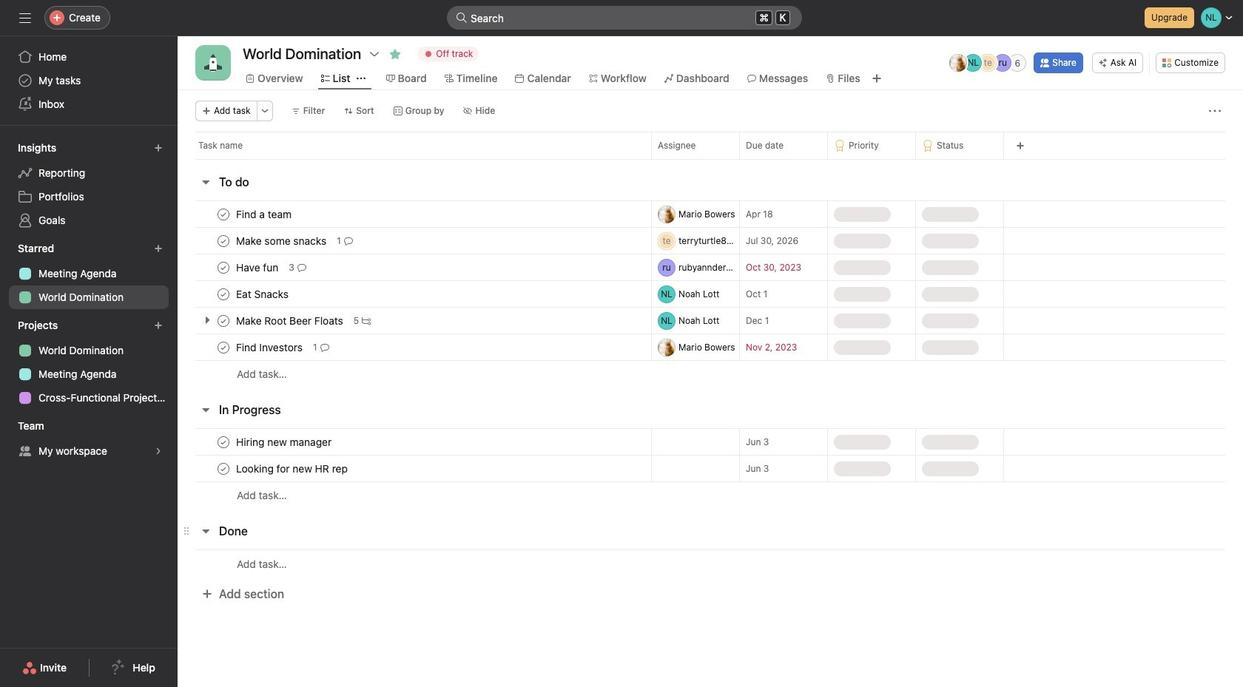 Task type: describe. For each thing, give the bounding box(es) containing it.
task name text field for 'looking for new hr rep' cell
[[233, 462, 352, 476]]

1 horizontal spatial more actions image
[[1209, 105, 1221, 117]]

task name text field inside make root beer floats cell
[[233, 313, 348, 328]]

eat snacks cell
[[178, 281, 651, 308]]

mark complete image for task name text box in hiring new manager cell
[[215, 433, 232, 451]]

mark complete checkbox for task name text box in 'looking for new hr rep' cell
[[215, 460, 232, 478]]

task name text field for find a team cell on the top of the page
[[233, 207, 296, 222]]

collapse task list for this group image for the header in progress tree grid
[[200, 404, 212, 416]]

mark complete checkbox for task name text box within find investors cell
[[215, 339, 232, 356]]

prominent image
[[456, 12, 468, 24]]

mark complete image for task name text box within find investors cell
[[215, 339, 232, 356]]

expand subtask list for the task make root beer floats image
[[201, 315, 213, 326]]

1 comment image for task name text field
[[344, 236, 353, 245]]

make some snacks cell
[[178, 227, 651, 255]]

mark complete image for mark complete checkbox inside the make root beer floats cell
[[215, 312, 232, 330]]

mark complete checkbox inside make root beer floats cell
[[215, 312, 232, 330]]

mark complete checkbox for task name text box in hiring new manager cell
[[215, 433, 232, 451]]

teams element
[[0, 413, 178, 466]]

show options image
[[369, 48, 381, 60]]

collapse task list for this group image
[[200, 176, 212, 188]]

mark complete image for mark complete option in the make some snacks cell
[[215, 232, 232, 250]]

5 subtasks image
[[362, 316, 371, 325]]

task name text field for hiring new manager cell
[[233, 435, 336, 450]]

task name text field for find investors cell
[[233, 340, 307, 355]]

hiring new manager cell
[[178, 429, 651, 456]]

mark complete image for mark complete option inside eat snacks cell
[[215, 285, 232, 303]]

mark complete checkbox for task name text box within the have fun cell
[[215, 259, 232, 276]]

mark complete checkbox for task name text field
[[215, 232, 232, 250]]

header done tree grid
[[178, 550, 1244, 578]]

tab actions image
[[356, 74, 365, 83]]

header in progress tree grid
[[178, 429, 1244, 509]]

1 comment image for task name text box within find investors cell
[[320, 343, 329, 352]]

0 horizontal spatial more actions image
[[260, 107, 269, 115]]

task name text field for eat snacks cell
[[233, 287, 293, 302]]

insights element
[[0, 135, 178, 235]]

mark complete checkbox for task name text box inside eat snacks cell
[[215, 285, 232, 303]]

rocket image
[[204, 54, 222, 72]]

collapse task list for this group image for the header done tree grid at bottom
[[200, 526, 212, 537]]

Search tasks, projects, and more text field
[[447, 6, 802, 30]]

mark complete image for mark complete checkbox inside the find a team cell
[[215, 205, 232, 223]]



Task type: vqa. For each thing, say whether or not it's contained in the screenshot.
row
yes



Task type: locate. For each thing, give the bounding box(es) containing it.
6 task name text field from the top
[[233, 435, 336, 450]]

starred element
[[0, 235, 178, 312]]

1 comment image inside the make some snacks cell
[[344, 236, 353, 245]]

mark complete image for mark complete checkbox inside have fun cell
[[215, 259, 232, 276]]

row
[[178, 132, 1244, 159], [195, 158, 1226, 160], [178, 201, 1244, 228], [178, 227, 1244, 255], [178, 254, 1244, 281], [178, 281, 1244, 308], [178, 307, 1244, 335], [178, 334, 1244, 361], [178, 360, 1244, 388], [178, 429, 1244, 456], [178, 455, 1244, 483], [178, 482, 1244, 509], [178, 550, 1244, 578]]

3 mark complete image from the top
[[215, 259, 232, 276]]

2 collapse task list for this group image from the top
[[200, 526, 212, 537]]

mark complete image inside have fun cell
[[215, 259, 232, 276]]

1 vertical spatial mark complete image
[[215, 433, 232, 451]]

7 task name text field from the top
[[233, 462, 352, 476]]

global element
[[0, 36, 178, 125]]

3 comments image
[[297, 263, 306, 272]]

add items to starred image
[[154, 244, 163, 253]]

see details, my workspace image
[[154, 447, 163, 456]]

mark complete image for mark complete option in the 'looking for new hr rep' cell
[[215, 460, 232, 478]]

1 mark complete image from the top
[[215, 339, 232, 356]]

new insights image
[[154, 144, 163, 152]]

3 mark complete checkbox from the top
[[215, 312, 232, 330]]

task name text field for have fun cell
[[233, 260, 283, 275]]

task name text field inside hiring new manager cell
[[233, 435, 336, 450]]

remove from starred image
[[390, 48, 401, 60]]

1 comment image inside find investors cell
[[320, 343, 329, 352]]

None field
[[447, 6, 802, 30]]

5 mark complete image from the top
[[215, 312, 232, 330]]

hide sidebar image
[[19, 12, 31, 24]]

collapse task list for this group image
[[200, 404, 212, 416], [200, 526, 212, 537]]

task name text field inside have fun cell
[[233, 260, 283, 275]]

2 vertical spatial mark complete checkbox
[[215, 312, 232, 330]]

add field image
[[1016, 141, 1025, 150]]

mark complete checkbox inside have fun cell
[[215, 259, 232, 276]]

5 task name text field from the top
[[233, 340, 307, 355]]

3 mark complete checkbox from the top
[[215, 339, 232, 356]]

add tab image
[[871, 73, 883, 84]]

mark complete checkbox for task name text box inside find a team cell
[[215, 205, 232, 223]]

mark complete image inside the make some snacks cell
[[215, 232, 232, 250]]

mark complete image
[[215, 205, 232, 223], [215, 232, 232, 250], [215, 259, 232, 276], [215, 285, 232, 303], [215, 312, 232, 330], [215, 460, 232, 478]]

Mark complete checkbox
[[215, 232, 232, 250], [215, 285, 232, 303], [215, 339, 232, 356], [215, 433, 232, 451], [215, 460, 232, 478]]

header to do tree grid
[[178, 201, 1244, 388]]

1 collapse task list for this group image from the top
[[200, 404, 212, 416]]

2 task name text field from the top
[[233, 260, 283, 275]]

mark complete checkbox inside find investors cell
[[215, 339, 232, 356]]

mark complete image inside 'looking for new hr rep' cell
[[215, 460, 232, 478]]

find a team cell
[[178, 201, 651, 228]]

mark complete image inside eat snacks cell
[[215, 285, 232, 303]]

0 vertical spatial mark complete checkbox
[[215, 205, 232, 223]]

task name text field inside find investors cell
[[233, 340, 307, 355]]

5 mark complete checkbox from the top
[[215, 460, 232, 478]]

1 vertical spatial collapse task list for this group image
[[200, 526, 212, 537]]

mark complete checkbox inside find a team cell
[[215, 205, 232, 223]]

4 mark complete checkbox from the top
[[215, 433, 232, 451]]

mark complete checkbox inside hiring new manager cell
[[215, 433, 232, 451]]

find investors cell
[[178, 334, 651, 361]]

1 comment image
[[344, 236, 353, 245], [320, 343, 329, 352]]

4 mark complete image from the top
[[215, 285, 232, 303]]

task name text field inside find a team cell
[[233, 207, 296, 222]]

3 task name text field from the top
[[233, 287, 293, 302]]

1 vertical spatial mark complete checkbox
[[215, 259, 232, 276]]

1 horizontal spatial 1 comment image
[[344, 236, 353, 245]]

6 mark complete image from the top
[[215, 460, 232, 478]]

looking for new hr rep cell
[[178, 455, 651, 483]]

2 mark complete checkbox from the top
[[215, 259, 232, 276]]

Task name text field
[[233, 234, 331, 248]]

projects element
[[0, 312, 178, 413]]

mark complete checkbox inside the make some snacks cell
[[215, 232, 232, 250]]

2 mark complete checkbox from the top
[[215, 285, 232, 303]]

Task name text field
[[233, 207, 296, 222], [233, 260, 283, 275], [233, 287, 293, 302], [233, 313, 348, 328], [233, 340, 307, 355], [233, 435, 336, 450], [233, 462, 352, 476]]

1 mark complete checkbox from the top
[[215, 232, 232, 250]]

4 task name text field from the top
[[233, 313, 348, 328]]

Mark complete checkbox
[[215, 205, 232, 223], [215, 259, 232, 276], [215, 312, 232, 330]]

0 vertical spatial 1 comment image
[[344, 236, 353, 245]]

more actions image
[[1209, 105, 1221, 117], [260, 107, 269, 115]]

1 mark complete checkbox from the top
[[215, 205, 232, 223]]

2 mark complete image from the top
[[215, 433, 232, 451]]

make root beer floats cell
[[178, 307, 651, 335]]

0 horizontal spatial 1 comment image
[[320, 343, 329, 352]]

mark complete image inside hiring new manager cell
[[215, 433, 232, 451]]

new project or portfolio image
[[154, 321, 163, 330]]

0 vertical spatial collapse task list for this group image
[[200, 404, 212, 416]]

2 mark complete image from the top
[[215, 232, 232, 250]]

1 vertical spatial 1 comment image
[[320, 343, 329, 352]]

mark complete image inside find a team cell
[[215, 205, 232, 223]]

task name text field inside eat snacks cell
[[233, 287, 293, 302]]

mark complete checkbox inside eat snacks cell
[[215, 285, 232, 303]]

0 vertical spatial mark complete image
[[215, 339, 232, 356]]

mark complete image
[[215, 339, 232, 356], [215, 433, 232, 451]]

mark complete checkbox inside 'looking for new hr rep' cell
[[215, 460, 232, 478]]

1 task name text field from the top
[[233, 207, 296, 222]]

have fun cell
[[178, 254, 651, 281]]

1 mark complete image from the top
[[215, 205, 232, 223]]

task name text field inside 'looking for new hr rep' cell
[[233, 462, 352, 476]]



